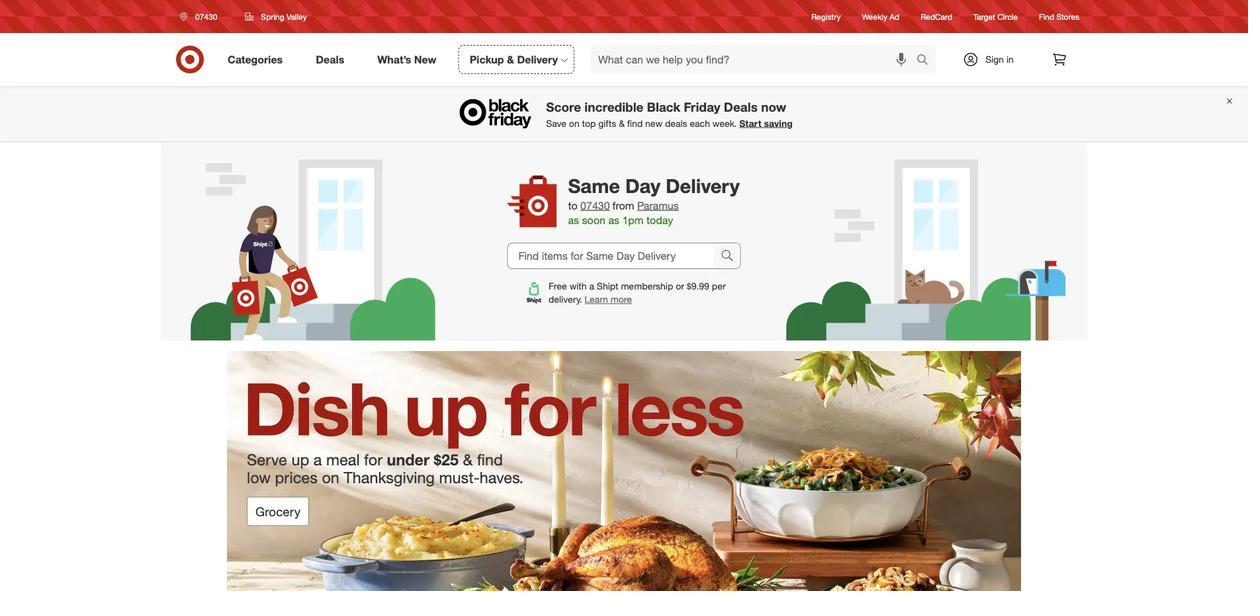 Task type: locate. For each thing, give the bounding box(es) containing it.
1 vertical spatial delivery
[[666, 174, 740, 198]]

1 horizontal spatial &
[[507, 53, 514, 66]]

on inside score incredible black friday deals now save on top gifts & find new deals each week. start saving
[[569, 118, 580, 129]]

to
[[568, 199, 578, 212]]

prices
[[275, 468, 318, 487]]

& right $25
[[463, 451, 473, 469]]

a
[[589, 281, 594, 292], [314, 451, 322, 469]]

2 vertical spatial &
[[463, 451, 473, 469]]

find inside score incredible black friday deals now save on top gifts & find new deals each week. start saving
[[627, 118, 643, 129]]

save
[[546, 118, 567, 129]]

& right the pickup
[[507, 53, 514, 66]]

same day delivery to 07430 from paramus as soon as 1pm today
[[568, 174, 740, 227]]

0 vertical spatial on
[[569, 118, 580, 129]]

1 horizontal spatial on
[[569, 118, 580, 129]]

what's new
[[377, 53, 437, 66]]

0 vertical spatial a
[[589, 281, 594, 292]]

0 horizontal spatial delivery
[[517, 53, 558, 66]]

1 horizontal spatial as
[[609, 214, 620, 227]]

1 vertical spatial 07430
[[581, 199, 610, 212]]

0 horizontal spatial a
[[314, 451, 322, 469]]

shipt
[[597, 281, 619, 292]]

find
[[627, 118, 643, 129], [477, 451, 503, 469]]

gifts
[[598, 118, 616, 129]]

0 horizontal spatial 07430
[[195, 12, 217, 22]]

a right the with
[[589, 281, 594, 292]]

thanksgiving
[[344, 468, 435, 487]]

grocery
[[255, 504, 301, 519]]

& right gifts
[[619, 118, 625, 129]]

black
[[647, 99, 681, 114]]

a right up
[[314, 451, 322, 469]]

delivery
[[517, 53, 558, 66], [666, 174, 740, 198]]

registry
[[812, 12, 841, 21]]

0 horizontal spatial on
[[322, 468, 339, 487]]

deals
[[316, 53, 344, 66], [724, 99, 758, 114]]

07430
[[195, 12, 217, 22], [581, 199, 610, 212]]

weekly
[[862, 12, 888, 21]]

score incredible black friday deals now save on top gifts & find new deals each week. start saving
[[546, 99, 793, 129]]

0 horizontal spatial deals
[[316, 53, 344, 66]]

spring
[[261, 12, 284, 22]]

friday
[[684, 99, 721, 114]]

day
[[625, 174, 661, 198]]

a inside "free with a shipt membership or $9.99 per delivery."
[[589, 281, 594, 292]]

spring valley button
[[237, 5, 316, 28]]

free with a shipt membership or $9.99 per delivery.
[[549, 281, 726, 305]]

0 vertical spatial delivery
[[517, 53, 558, 66]]

find left new in the right of the page
[[627, 118, 643, 129]]

& find low prices on thanksgiving must-haves.
[[247, 451, 524, 487]]

per
[[712, 281, 726, 292]]

1 horizontal spatial find
[[627, 118, 643, 129]]

for
[[364, 451, 383, 469]]

pickup & delivery link
[[458, 45, 575, 74]]

more
[[611, 294, 632, 305]]

spring valley
[[261, 12, 307, 22]]

redcard link
[[921, 11, 953, 22]]

on left top
[[569, 118, 580, 129]]

1 vertical spatial &
[[619, 118, 625, 129]]

deals up start
[[724, 99, 758, 114]]

deals left what's
[[316, 53, 344, 66]]

as down to
[[568, 214, 579, 227]]

up
[[292, 451, 309, 469]]

a for meal
[[314, 451, 322, 469]]

1 horizontal spatial 07430
[[581, 199, 610, 212]]

find stores link
[[1039, 11, 1080, 22]]

$9.99
[[687, 281, 709, 292]]

&
[[507, 53, 514, 66], [619, 118, 625, 129], [463, 451, 473, 469]]

delivery for &
[[517, 53, 558, 66]]

deals link
[[305, 45, 361, 74]]

$25
[[434, 451, 459, 469]]

1 vertical spatial deals
[[724, 99, 758, 114]]

0 vertical spatial 07430
[[195, 12, 217, 22]]

serve up a meal for under $25
[[247, 451, 459, 469]]

find right $25
[[477, 451, 503, 469]]

1 vertical spatial find
[[477, 451, 503, 469]]

0 horizontal spatial find
[[477, 451, 503, 469]]

1 as from the left
[[568, 214, 579, 227]]

find inside & find low prices on thanksgiving must-haves.
[[477, 451, 503, 469]]

Find items for Same Day Delivery search field
[[508, 244, 714, 269]]

under
[[387, 451, 430, 469]]

grocery button
[[247, 498, 309, 527]]

each
[[690, 118, 710, 129]]

membership
[[621, 281, 673, 292]]

1 horizontal spatial deals
[[724, 99, 758, 114]]

on right the prices
[[322, 468, 339, 487]]

delivery right the pickup
[[517, 53, 558, 66]]

1 horizontal spatial delivery
[[666, 174, 740, 198]]

delivery.
[[549, 294, 582, 305]]

valley
[[287, 12, 307, 22]]

as
[[568, 214, 579, 227], [609, 214, 620, 227]]

0 horizontal spatial &
[[463, 451, 473, 469]]

what's new link
[[366, 45, 453, 74]]

0 vertical spatial find
[[627, 118, 643, 129]]

1pm
[[622, 214, 644, 227]]

delivery inside same day delivery to 07430 from paramus as soon as 1pm today
[[666, 174, 740, 198]]

categories link
[[216, 45, 299, 74]]

as down from
[[609, 214, 620, 227]]

circle
[[998, 12, 1018, 21]]

in
[[1007, 54, 1014, 65]]

2 horizontal spatial &
[[619, 118, 625, 129]]

1 horizontal spatial a
[[589, 281, 594, 292]]

pickup
[[470, 53, 504, 66]]

search
[[911, 54, 943, 67]]

delivery up paramus
[[666, 174, 740, 198]]

1 vertical spatial on
[[322, 468, 339, 487]]

a for shipt
[[589, 281, 594, 292]]

incredible
[[585, 99, 644, 114]]

registry link
[[812, 11, 841, 22]]

1 vertical spatial a
[[314, 451, 322, 469]]

on
[[569, 118, 580, 129], [322, 468, 339, 487]]

0 horizontal spatial as
[[568, 214, 579, 227]]



Task type: describe. For each thing, give the bounding box(es) containing it.
07430 button
[[581, 198, 610, 213]]

or
[[676, 281, 684, 292]]

meal
[[326, 451, 360, 469]]

free
[[549, 281, 567, 292]]

deals
[[665, 118, 687, 129]]

low
[[247, 468, 271, 487]]

paramus button
[[637, 198, 679, 213]]

& inside score incredible black friday deals now save on top gifts & find new deals each week. start saving
[[619, 118, 625, 129]]

new
[[414, 53, 437, 66]]

paramus
[[637, 199, 679, 212]]

from
[[613, 199, 634, 212]]

haves.
[[480, 468, 524, 487]]

stores
[[1057, 12, 1080, 21]]

ad
[[890, 12, 900, 21]]

redcard
[[921, 12, 953, 21]]

new
[[645, 118, 663, 129]]

score
[[546, 99, 581, 114]]

serve
[[247, 451, 287, 469]]

weekly ad
[[862, 12, 900, 21]]

07430 inside same day delivery to 07430 from paramus as soon as 1pm today
[[581, 199, 610, 212]]

find stores
[[1039, 12, 1080, 21]]

dish up for less image
[[227, 351, 1021, 592]]

pickup & delivery
[[470, 53, 558, 66]]

07430 inside dropdown button
[[195, 12, 217, 22]]

soon
[[582, 214, 606, 227]]

sign in link
[[952, 45, 1035, 74]]

0 vertical spatial &
[[507, 53, 514, 66]]

07430 button
[[171, 5, 231, 28]]

top
[[582, 118, 596, 129]]

What can we help you find? suggestions appear below search field
[[590, 45, 920, 74]]

what's
[[377, 53, 411, 66]]

saving
[[764, 118, 793, 129]]

delivery for day
[[666, 174, 740, 198]]

today
[[647, 214, 673, 227]]

same
[[568, 174, 620, 198]]

categories
[[228, 53, 283, 66]]

with
[[570, 281, 587, 292]]

2 as from the left
[[609, 214, 620, 227]]

must-
[[439, 468, 480, 487]]

week.
[[713, 118, 737, 129]]

learn more button
[[585, 293, 632, 306]]

target circle link
[[974, 11, 1018, 22]]

on inside & find low prices on thanksgiving must-haves.
[[322, 468, 339, 487]]

& inside & find low prices on thanksgiving must-haves.
[[463, 451, 473, 469]]

start
[[740, 118, 762, 129]]

target
[[974, 12, 995, 21]]

sign
[[986, 54, 1004, 65]]

now
[[761, 99, 786, 114]]

learn more
[[585, 294, 632, 305]]

weekly ad link
[[862, 11, 900, 22]]

0 vertical spatial deals
[[316, 53, 344, 66]]

deals inside score incredible black friday deals now save on top gifts & find new deals each week. start saving
[[724, 99, 758, 114]]

search button
[[911, 45, 943, 77]]

target circle
[[974, 12, 1018, 21]]

learn
[[585, 294, 608, 305]]

sign in
[[986, 54, 1014, 65]]

find
[[1039, 12, 1055, 21]]



Task type: vqa. For each thing, say whether or not it's contained in the screenshot.
under
yes



